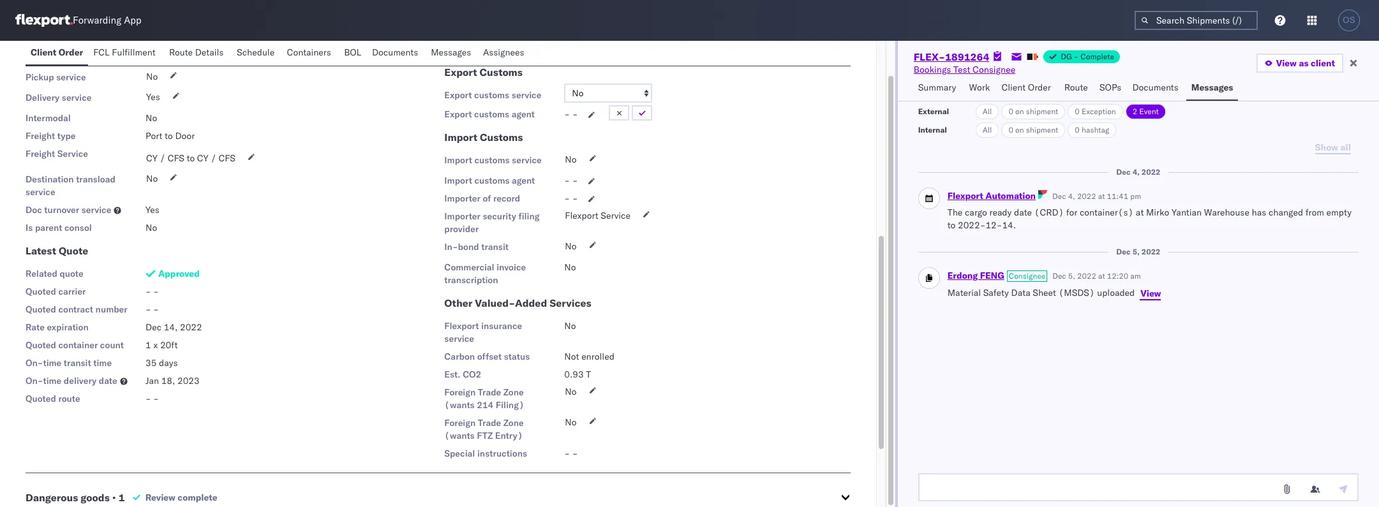 Task type: describe. For each thing, give the bounding box(es) containing it.
flexport for importer security filing provider
[[565, 210, 599, 222]]

days
[[159, 358, 178, 369]]

forwarding
[[73, 14, 121, 26]]

commercial
[[445, 262, 495, 273]]

export for export customs agent
[[445, 109, 472, 120]]

2022 for dec 4, 2022
[[1142, 167, 1161, 177]]

0 vertical spatial freight
[[584, 43, 615, 55]]

uat freight partner link
[[565, 43, 666, 56]]

documents for leftmost documents button
[[372, 47, 418, 58]]

erdong feng consignee
[[948, 270, 1046, 282]]

0 vertical spatial 20ft
[[161, 50, 178, 62]]

1 horizontal spatial messages button
[[1187, 76, 1239, 101]]

consignee for erdong feng consignee
[[1009, 272, 1046, 281]]

parent
[[35, 222, 62, 234]]

service for flexport insurance service
[[445, 333, 474, 345]]

doc turnover service
[[26, 204, 111, 216]]

0 horizontal spatial messages
[[431, 47, 471, 58]]

flexport insurance service
[[445, 321, 522, 345]]

import for import customs service
[[445, 155, 472, 166]]

the
[[948, 207, 963, 218]]

0 vertical spatial to
[[165, 130, 173, 142]]

containers
[[287, 47, 331, 58]]

feng
[[981, 270, 1005, 282]]

details
[[195, 47, 224, 58]]

view inside material safety data sheet (msds) uploaded view
[[1141, 288, 1162, 300]]

sops button
[[1095, 76, 1128, 101]]

provider
[[445, 224, 479, 235]]

erdong feng button
[[948, 270, 1005, 282]]

view button
[[1141, 287, 1162, 300]]

yantian
[[1172, 207, 1203, 218]]

2022 for dec 14, 2022
[[180, 322, 202, 333]]

destination for destination transload service
[[26, 174, 74, 185]]

1 vertical spatial 1 x 20ft
[[146, 340, 178, 351]]

2
[[1133, 107, 1138, 116]]

export for export customs
[[445, 66, 477, 79]]

time up the delivery
[[93, 358, 112, 369]]

rate
[[26, 322, 45, 333]]

route for route
[[1065, 82, 1089, 93]]

data
[[1012, 287, 1031, 299]]

cy / cfs to cy / cfs
[[146, 153, 235, 164]]

sheet
[[1033, 287, 1057, 299]]

service for doc turnover service
[[82, 204, 111, 216]]

freight for freight type
[[26, 130, 55, 142]]

route details button
[[164, 41, 232, 66]]

pickup service
[[26, 72, 86, 83]]

14.
[[1003, 219, 1017, 231]]

review
[[145, 492, 175, 504]]

date for delivery
[[99, 375, 117, 387]]

import for import customs agent
[[445, 175, 472, 186]]

•
[[112, 492, 116, 504]]

zone for foreign trade zone (wants 214 filing)
[[504, 387, 524, 398]]

all for external
[[983, 107, 993, 116]]

transit for bond
[[482, 241, 509, 253]]

export customs
[[445, 66, 523, 79]]

os
[[1344, 15, 1356, 25]]

customs for export customs service
[[474, 89, 510, 101]]

freight for freight service
[[26, 148, 55, 160]]

time for transit
[[43, 358, 61, 369]]

in-bond transit
[[445, 241, 509, 253]]

0 vertical spatial 1 x 20ft
[[146, 50, 178, 62]]

import customs
[[445, 131, 523, 144]]

2 cy from the left
[[197, 153, 209, 164]]

0 vertical spatial messages button
[[426, 41, 478, 66]]

dec 5, 2022 at 12:20 am
[[1053, 272, 1142, 281]]

bond
[[458, 241, 479, 253]]

0 vertical spatial yes
[[146, 91, 160, 103]]

import customs service
[[445, 155, 542, 166]]

1 vertical spatial yes
[[146, 204, 160, 216]]

foreign trade zone (wants ftz entry)
[[445, 418, 524, 442]]

12-
[[986, 219, 1003, 231]]

quoted for quoted carrier
[[26, 286, 56, 298]]

export for export customs service
[[445, 89, 472, 101]]

security
[[483, 211, 517, 222]]

not
[[565, 351, 580, 363]]

container
[[58, 340, 98, 351]]

complete
[[1081, 52, 1115, 61]]

schedule
[[237, 47, 275, 58]]

dec for dec 5, 2022 at 12:20 am
[[1053, 272, 1067, 281]]

schedule button
[[232, 41, 282, 66]]

bol
[[344, 47, 362, 58]]

1 vertical spatial documents button
[[1128, 76, 1187, 101]]

11:41
[[1108, 192, 1129, 201]]

offset
[[477, 351, 502, 363]]

2022-
[[958, 219, 986, 231]]

on-time delivery date
[[26, 375, 117, 387]]

summary
[[919, 82, 957, 93]]

forwarding app
[[73, 14, 142, 26]]

service for freight service
[[57, 148, 88, 160]]

importer for importer security filing provider
[[445, 211, 481, 222]]

mirko
[[1147, 207, 1170, 218]]

1 vertical spatial count
[[100, 340, 124, 351]]

zone for foreign trade zone (wants ftz entry)
[[504, 418, 524, 429]]

uploaded
[[1098, 287, 1136, 299]]

hashtag
[[1082, 125, 1110, 135]]

flex-1891264 link
[[914, 50, 990, 63]]

2023
[[178, 375, 200, 387]]

0 vertical spatial agent
[[495, 43, 518, 55]]

route for route details
[[169, 47, 193, 58]]

0 vertical spatial x
[[154, 50, 159, 62]]

2 vertical spatial 1
[[119, 492, 125, 504]]

importer security filing provider
[[445, 211, 540, 235]]

route
[[58, 393, 80, 405]]

dec for dec 4, 2022
[[1117, 167, 1131, 177]]

1 vertical spatial 20ft
[[160, 340, 178, 351]]

service down pickup service
[[62, 92, 92, 103]]

is
[[26, 222, 33, 234]]

in-
[[445, 241, 458, 253]]

jan
[[146, 375, 159, 387]]

on-time transit time
[[26, 358, 112, 369]]

14,
[[164, 322, 178, 333]]

quoted container count
[[26, 340, 124, 351]]

2022 for dec 5, 2022 at 12:20 am
[[1078, 272, 1097, 281]]

related quote
[[26, 268, 83, 280]]

dangerous goods • 1
[[26, 492, 125, 504]]

client order for the left client order button
[[31, 47, 83, 58]]

0 horizontal spatial documents button
[[367, 41, 426, 66]]

bookings
[[914, 64, 952, 75]]

12:20
[[1108, 272, 1129, 281]]

1 horizontal spatial messages
[[1192, 82, 1234, 93]]

flex-
[[914, 50, 946, 63]]

changed
[[1269, 207, 1304, 218]]

to inside 'the cargo ready date (crd) for container(s)  at mirko yantian warehouse has changed from empty to 2022-12-14.'
[[948, 219, 956, 231]]

customs for export customs
[[480, 66, 523, 79]]

0.93 t
[[565, 369, 591, 381]]

0 horizontal spatial client order button
[[26, 41, 88, 66]]

import customs agent
[[445, 175, 535, 186]]

warehouse
[[1205, 207, 1250, 218]]

agent for import customs
[[512, 175, 535, 186]]

all button for internal
[[976, 123, 1000, 138]]

client for the left client order button
[[31, 47, 56, 58]]

the cargo ready date (crd) for container(s)  at mirko yantian warehouse has changed from empty to 2022-12-14.
[[948, 207, 1352, 231]]

dg - complete
[[1062, 52, 1115, 61]]

from
[[1306, 207, 1325, 218]]

quoted for quoted container count
[[26, 340, 56, 351]]

uat freight partner
[[565, 43, 650, 55]]

automation
[[986, 190, 1036, 202]]

port to door
[[146, 130, 195, 142]]

importer for importer of record
[[445, 193, 481, 204]]

route details
[[169, 47, 224, 58]]

order for bottom client order button
[[1029, 82, 1052, 93]]

1 cy from the left
[[146, 153, 158, 164]]

bookings test consignee
[[914, 64, 1016, 75]]

event
[[1140, 107, 1160, 116]]

t
[[586, 369, 591, 381]]

export customs service
[[445, 89, 542, 101]]

partner
[[617, 43, 650, 55]]

on for 0 exception
[[1016, 107, 1025, 116]]

0 on shipment for 0 hashtag
[[1009, 125, 1059, 135]]



Task type: locate. For each thing, give the bounding box(es) containing it.
dec up (crd)
[[1053, 192, 1067, 201]]

0 horizontal spatial 5,
[[1069, 272, 1076, 281]]

0 horizontal spatial 4,
[[1069, 192, 1076, 201]]

destination up export customs
[[445, 43, 493, 55]]

1 horizontal spatial date
[[1015, 207, 1033, 218]]

customs down the assignees
[[480, 66, 523, 79]]

shipment for 0 hashtag
[[1027, 125, 1059, 135]]

freight right uat
[[584, 43, 615, 55]]

zone inside "foreign trade zone (wants ftz entry)"
[[504, 418, 524, 429]]

other
[[445, 297, 473, 310]]

2 import from the top
[[445, 155, 472, 166]]

1 importer from the top
[[445, 193, 481, 204]]

1 vertical spatial agent
[[512, 109, 535, 120]]

export up "import customs"
[[445, 109, 472, 120]]

0 horizontal spatial route
[[169, 47, 193, 58]]

all button for external
[[976, 104, 1000, 119]]

consignee inside the erdong feng consignee
[[1009, 272, 1046, 281]]

container(s)
[[1080, 207, 1134, 218]]

am
[[1131, 272, 1142, 281]]

20ft up days
[[160, 340, 178, 351]]

agent for export customs
[[512, 109, 535, 120]]

1 vertical spatial customs
[[480, 131, 523, 144]]

0 vertical spatial 5,
[[1133, 247, 1140, 257]]

approved
[[158, 268, 200, 280]]

at inside 'the cargo ready date (crd) for container(s)  at mirko yantian warehouse has changed from empty to 2022-12-14.'
[[1137, 207, 1145, 218]]

1 vertical spatial freight
[[26, 130, 55, 142]]

0 vertical spatial consignee
[[973, 64, 1016, 75]]

quoted down "related"
[[26, 286, 56, 298]]

foreign down est. co2
[[445, 387, 476, 398]]

2 / from the left
[[211, 153, 216, 164]]

service
[[57, 148, 88, 160], [601, 210, 631, 222]]

1 vertical spatial client order button
[[997, 76, 1060, 101]]

consignee up work
[[973, 64, 1016, 75]]

complete
[[178, 492, 218, 504]]

0 vertical spatial date
[[1015, 207, 1033, 218]]

time for delivery
[[43, 375, 61, 387]]

2 on from the top
[[1016, 125, 1025, 135]]

20ft
[[161, 50, 178, 62], [160, 340, 178, 351]]

1 all from the top
[[983, 107, 993, 116]]

0 on shipment left 0 exception
[[1009, 107, 1059, 116]]

est.
[[445, 369, 461, 381]]

flexport for other valued-added services
[[445, 321, 479, 332]]

1891264
[[946, 50, 990, 63]]

shipment left 0 exception
[[1027, 107, 1059, 116]]

dec for dec 4, 2022 at 11:41 pm
[[1053, 192, 1067, 201]]

dec for dec 14, 2022
[[146, 322, 162, 333]]

/
[[160, 153, 165, 164], [211, 153, 216, 164]]

importer of record
[[445, 193, 521, 204]]

0 vertical spatial 4,
[[1133, 167, 1140, 177]]

client order button right work
[[997, 76, 1060, 101]]

1 down 'fob'
[[146, 50, 152, 62]]

4 customs from the top
[[475, 175, 510, 186]]

2 (wants from the top
[[445, 430, 475, 442]]

order left route button
[[1029, 82, 1052, 93]]

(wants inside foreign trade zone (wants 214 filing)
[[445, 400, 475, 411]]

2 trade from the top
[[478, 418, 501, 429]]

export down the "destination agent"
[[445, 66, 477, 79]]

freight down intermodal
[[26, 130, 55, 142]]

status
[[504, 351, 530, 363]]

x
[[154, 50, 159, 62], [153, 340, 158, 351]]

external
[[919, 107, 950, 116]]

view down 'am'
[[1141, 288, 1162, 300]]

quoted route
[[26, 393, 80, 405]]

1 up 35 at the bottom
[[146, 340, 151, 351]]

delivery
[[64, 375, 97, 387]]

destination down freight service
[[26, 174, 74, 185]]

0 vertical spatial importer
[[445, 193, 481, 204]]

0 vertical spatial foreign
[[445, 387, 476, 398]]

import
[[445, 131, 478, 144], [445, 155, 472, 166], [445, 175, 472, 186]]

(wants
[[445, 400, 475, 411], [445, 430, 475, 442]]

1 vertical spatial 1
[[146, 340, 151, 351]]

client order for bottom client order button
[[1002, 82, 1052, 93]]

1 vertical spatial service
[[601, 210, 631, 222]]

customs up import customs agent
[[475, 155, 510, 166]]

route left details
[[169, 47, 193, 58]]

number
[[96, 304, 127, 315]]

order for the left client order button
[[59, 47, 83, 58]]

order down incoterms
[[59, 47, 83, 58]]

quoted down rate
[[26, 340, 56, 351]]

service up the export customs agent
[[512, 89, 542, 101]]

2022 right 14,
[[180, 322, 202, 333]]

2 quoted from the top
[[26, 304, 56, 315]]

destination inside destination transload service
[[26, 174, 74, 185]]

1 vertical spatial all button
[[976, 123, 1000, 138]]

(wants left 214
[[445, 400, 475, 411]]

consignee for bookings test consignee
[[973, 64, 1016, 75]]

fcl fulfillment
[[93, 47, 156, 58]]

as
[[1300, 57, 1309, 69]]

20ft down 'fob'
[[161, 50, 178, 62]]

material safety data sheet (msds) uploaded view
[[948, 287, 1162, 300]]

quoted for quoted contract number
[[26, 304, 56, 315]]

x down 'fob'
[[154, 50, 159, 62]]

pickup
[[26, 72, 54, 83]]

1 vertical spatial destination
[[26, 174, 74, 185]]

at left 11:41
[[1099, 192, 1106, 201]]

time up "quoted route"
[[43, 375, 61, 387]]

None text field
[[919, 474, 1360, 502]]

0 vertical spatial client order
[[31, 47, 83, 58]]

flexport automation button
[[948, 190, 1036, 202]]

importer inside importer security filing provider
[[445, 211, 481, 222]]

0 horizontal spatial service
[[57, 148, 88, 160]]

customs up of
[[475, 175, 510, 186]]

agent down export customs service
[[512, 109, 535, 120]]

jan 18, 2023
[[146, 375, 200, 387]]

importer up provider
[[445, 211, 481, 222]]

0 vertical spatial flexport
[[948, 190, 984, 202]]

- -
[[565, 109, 578, 120], [565, 175, 578, 186], [565, 193, 578, 204], [146, 286, 159, 298], [146, 304, 159, 315], [146, 393, 159, 405], [565, 448, 578, 460]]

route button
[[1060, 76, 1095, 101]]

route up 0 exception
[[1065, 82, 1089, 93]]

date right the delivery
[[99, 375, 117, 387]]

1 quoted from the top
[[26, 286, 56, 298]]

os button
[[1335, 6, 1365, 35]]

freight down freight type on the top of page
[[26, 148, 55, 160]]

1 vertical spatial (wants
[[445, 430, 475, 442]]

added
[[515, 297, 547, 310]]

3 export from the top
[[445, 109, 472, 120]]

est. co2
[[445, 369, 482, 381]]

1 trade from the top
[[478, 387, 501, 398]]

1 horizontal spatial to
[[187, 153, 195, 164]]

service for export customs service
[[512, 89, 542, 101]]

importer left of
[[445, 193, 481, 204]]

date for ready
[[1015, 207, 1033, 218]]

view
[[1277, 57, 1298, 69], [1141, 288, 1162, 300]]

1 horizontal spatial service
[[601, 210, 631, 222]]

foreign for foreign trade zone (wants 214 filing)
[[445, 387, 476, 398]]

trade for ftz
[[478, 418, 501, 429]]

foreign up special
[[445, 418, 476, 429]]

flexport inside flexport insurance service
[[445, 321, 479, 332]]

consignee up data
[[1009, 272, 1046, 281]]

all
[[983, 107, 993, 116], [983, 125, 993, 135]]

1 vertical spatial 0 on shipment
[[1009, 125, 1059, 135]]

summary button
[[914, 76, 965, 101]]

1 horizontal spatial 5,
[[1133, 247, 1140, 257]]

0 horizontal spatial messages button
[[426, 41, 478, 66]]

1 horizontal spatial route
[[1065, 82, 1089, 93]]

2022 up the for
[[1078, 192, 1097, 201]]

5, up 'am'
[[1133, 247, 1140, 257]]

delivery service
[[26, 92, 92, 103]]

service inside destination transload service
[[26, 186, 55, 198]]

0 vertical spatial customs
[[480, 66, 523, 79]]

2 on- from the top
[[26, 375, 43, 387]]

2 shipment from the top
[[1027, 125, 1059, 135]]

shipment for 0 exception
[[1027, 107, 1059, 116]]

flexport. image
[[15, 14, 73, 27]]

2 foreign from the top
[[445, 418, 476, 429]]

4, up the for
[[1069, 192, 1076, 201]]

export down export customs
[[445, 89, 472, 101]]

1 vertical spatial all
[[983, 125, 993, 135]]

0 vertical spatial at
[[1099, 192, 1106, 201]]

5, for dec 5, 2022
[[1133, 247, 1140, 257]]

at for erdong feng
[[1099, 272, 1106, 281]]

client order down incoterms
[[31, 47, 83, 58]]

service for flexport service
[[601, 210, 631, 222]]

1 export from the top
[[445, 66, 477, 79]]

1 vertical spatial importer
[[445, 211, 481, 222]]

1 vertical spatial view
[[1141, 288, 1162, 300]]

on- down rate
[[26, 358, 43, 369]]

1 import from the top
[[445, 131, 478, 144]]

quoted left route
[[26, 393, 56, 405]]

1 vertical spatial consignee
[[1009, 272, 1046, 281]]

0 vertical spatial export
[[445, 66, 477, 79]]

1 (wants from the top
[[445, 400, 475, 411]]

0.93
[[565, 369, 584, 381]]

0 on shipment left 0 hashtag
[[1009, 125, 1059, 135]]

1 vertical spatial order
[[1029, 82, 1052, 93]]

2022 for dec 4, 2022 at 11:41 pm
[[1078, 192, 1097, 201]]

on- up "quoted route"
[[26, 375, 43, 387]]

foreign inside foreign trade zone (wants 214 filing)
[[445, 387, 476, 398]]

dec left 14,
[[146, 322, 162, 333]]

rate expiration
[[26, 322, 89, 333]]

on-
[[26, 358, 43, 369], [26, 375, 43, 387]]

quoted up rate
[[26, 304, 56, 315]]

review complete
[[145, 492, 218, 504]]

0 vertical spatial on
[[1016, 107, 1025, 116]]

2 zone from the top
[[504, 418, 524, 429]]

quoted carrier
[[26, 286, 86, 298]]

2 vertical spatial freight
[[26, 148, 55, 160]]

dec 4, 2022
[[1117, 167, 1161, 177]]

documents right bol button
[[372, 47, 418, 58]]

service for destination transload service
[[26, 186, 55, 198]]

1 customs from the top
[[474, 89, 510, 101]]

2 vertical spatial to
[[948, 219, 956, 231]]

2 vertical spatial import
[[445, 175, 472, 186]]

to down door
[[187, 153, 195, 164]]

fcl fulfillment button
[[88, 41, 164, 66]]

(wants for foreign trade zone (wants 214 filing)
[[445, 400, 475, 411]]

flexport right 'filing'
[[565, 210, 599, 222]]

2 all from the top
[[983, 125, 993, 135]]

4, for dec 4, 2022 at 11:41 pm
[[1069, 192, 1076, 201]]

2022 down 'the cargo ready date (crd) for container(s)  at mirko yantian warehouse has changed from empty to 2022-12-14.'
[[1142, 247, 1161, 257]]

agent up record
[[512, 175, 535, 186]]

0 horizontal spatial cfs
[[168, 153, 184, 164]]

forwarding app link
[[15, 14, 142, 27]]

0 vertical spatial order
[[59, 47, 83, 58]]

0 vertical spatial documents
[[372, 47, 418, 58]]

1 x 20ft up 35 days
[[146, 340, 178, 351]]

fulfillment
[[112, 47, 156, 58]]

4 quoted from the top
[[26, 393, 56, 405]]

trade inside foreign trade zone (wants 214 filing)
[[478, 387, 501, 398]]

at down pm
[[1137, 207, 1145, 218]]

service up consol
[[82, 204, 111, 216]]

zone inside foreign trade zone (wants 214 filing)
[[504, 387, 524, 398]]

1 horizontal spatial cfs
[[219, 153, 235, 164]]

zone up the entry)
[[504, 418, 524, 429]]

service down container count
[[56, 72, 86, 83]]

to right port at top left
[[165, 130, 173, 142]]

1 vertical spatial import
[[445, 155, 472, 166]]

1 zone from the top
[[504, 387, 524, 398]]

view inside 'button'
[[1277, 57, 1298, 69]]

1 vertical spatial 4,
[[1069, 192, 1076, 201]]

of
[[483, 193, 491, 204]]

transit down container
[[64, 358, 91, 369]]

18,
[[161, 375, 175, 387]]

customs for import customs agent
[[475, 175, 510, 186]]

export
[[445, 66, 477, 79], [445, 89, 472, 101], [445, 109, 472, 120]]

door
[[175, 130, 195, 142]]

1 horizontal spatial client
[[1002, 82, 1026, 93]]

1 on from the top
[[1016, 107, 1025, 116]]

1 vertical spatial client order
[[1002, 82, 1052, 93]]

dec up 11:41
[[1117, 167, 1131, 177]]

0 exception
[[1076, 107, 1117, 116]]

1 x 20ft down 'fob'
[[146, 50, 178, 62]]

0 vertical spatial 1
[[146, 50, 152, 62]]

port
[[146, 130, 163, 142]]

customs for import customs
[[480, 131, 523, 144]]

1 horizontal spatial flexport
[[565, 210, 599, 222]]

agent up export customs
[[495, 43, 518, 55]]

5, for dec 5, 2022 at 12:20 am
[[1069, 272, 1076, 281]]

1 horizontal spatial 4,
[[1133, 167, 1140, 177]]

dec up 12:20
[[1117, 247, 1131, 257]]

2 vertical spatial flexport
[[445, 321, 479, 332]]

destination transload service
[[26, 174, 116, 198]]

import up the 'importer of record'
[[445, 175, 472, 186]]

dec up material safety data sheet (msds) uploaded view at bottom
[[1053, 272, 1067, 281]]

flexport service
[[565, 210, 631, 222]]

at left 12:20
[[1099, 272, 1106, 281]]

2 cfs from the left
[[219, 153, 235, 164]]

1 right "•"
[[119, 492, 125, 504]]

assignees button
[[478, 41, 532, 66]]

doc
[[26, 204, 42, 216]]

flexport up the
[[948, 190, 984, 202]]

5, up (msds)
[[1069, 272, 1076, 281]]

at
[[1099, 192, 1106, 201], [1137, 207, 1145, 218], [1099, 272, 1106, 281]]

ready
[[990, 207, 1012, 218]]

trade for 214
[[478, 387, 501, 398]]

1 vertical spatial foreign
[[445, 418, 476, 429]]

to down the
[[948, 219, 956, 231]]

1 horizontal spatial documents
[[1133, 82, 1179, 93]]

view left as
[[1277, 57, 1298, 69]]

import down "import customs"
[[445, 155, 472, 166]]

destination for destination agent
[[445, 43, 493, 55]]

trade inside "foreign trade zone (wants ftz entry)"
[[478, 418, 501, 429]]

foreign inside "foreign trade zone (wants ftz entry)"
[[445, 418, 476, 429]]

0 on shipment for 0 exception
[[1009, 107, 1059, 116]]

customs down export customs service
[[474, 109, 510, 120]]

2022 up mirko
[[1142, 167, 1161, 177]]

0 vertical spatial route
[[169, 47, 193, 58]]

client order
[[31, 47, 83, 58], [1002, 82, 1052, 93]]

1 0 on shipment from the top
[[1009, 107, 1059, 116]]

0 vertical spatial documents button
[[367, 41, 426, 66]]

2 vertical spatial export
[[445, 109, 472, 120]]

documents button right bol
[[367, 41, 426, 66]]

assignees
[[483, 47, 525, 58]]

3 quoted from the top
[[26, 340, 56, 351]]

0 horizontal spatial /
[[160, 153, 165, 164]]

1 horizontal spatial order
[[1029, 82, 1052, 93]]

1 x 20ft
[[146, 50, 178, 62], [146, 340, 178, 351]]

freight type
[[26, 130, 76, 142]]

0 vertical spatial shipment
[[1027, 107, 1059, 116]]

1 vertical spatial to
[[187, 153, 195, 164]]

1 cfs from the left
[[168, 153, 184, 164]]

1 all button from the top
[[976, 104, 1000, 119]]

count left 'fcl'
[[69, 51, 93, 63]]

0 horizontal spatial documents
[[372, 47, 418, 58]]

2 vertical spatial at
[[1099, 272, 1106, 281]]

0 vertical spatial 0 on shipment
[[1009, 107, 1059, 116]]

1 / from the left
[[160, 153, 165, 164]]

service for import customs service
[[512, 155, 542, 166]]

service up import customs agent
[[512, 155, 542, 166]]

1 vertical spatial messages button
[[1187, 76, 1239, 101]]

1 vertical spatial transit
[[64, 358, 91, 369]]

0 horizontal spatial client order
[[31, 47, 83, 58]]

4, for dec 4, 2022
[[1133, 167, 1140, 177]]

material
[[948, 287, 982, 299]]

2 all button from the top
[[976, 123, 1000, 138]]

0 vertical spatial view
[[1277, 57, 1298, 69]]

goods
[[81, 492, 110, 504]]

0 vertical spatial on-
[[26, 358, 43, 369]]

service up carbon
[[445, 333, 474, 345]]

type
[[57, 130, 76, 142]]

1 horizontal spatial documents button
[[1128, 76, 1187, 101]]

3 customs from the top
[[475, 155, 510, 166]]

on- for on-time delivery date
[[26, 375, 43, 387]]

0 horizontal spatial cy
[[146, 153, 158, 164]]

client order button up pickup service
[[26, 41, 88, 66]]

1 vertical spatial flexport
[[565, 210, 599, 222]]

exception
[[1082, 107, 1117, 116]]

special
[[445, 448, 475, 460]]

count right container
[[100, 340, 124, 351]]

0 vertical spatial destination
[[445, 43, 493, 55]]

2 export from the top
[[445, 89, 472, 101]]

foreign for foreign trade zone (wants ftz entry)
[[445, 418, 476, 429]]

(wants for foreign trade zone (wants ftz entry)
[[445, 430, 475, 442]]

1 foreign from the top
[[445, 387, 476, 398]]

(msds)
[[1059, 287, 1095, 299]]

x up 35 at the bottom
[[153, 340, 158, 351]]

1 vertical spatial export
[[445, 89, 472, 101]]

flexport down other
[[445, 321, 479, 332]]

view as client
[[1277, 57, 1336, 69]]

trade up the 'ftz' at bottom
[[478, 418, 501, 429]]

transit
[[482, 241, 509, 253], [64, 358, 91, 369]]

(wants up special
[[445, 430, 475, 442]]

trade up 214
[[478, 387, 501, 398]]

filing)
[[496, 400, 525, 411]]

client for bottom client order button
[[1002, 82, 1026, 93]]

2 event
[[1133, 107, 1160, 116]]

2022 up (msds)
[[1078, 272, 1097, 281]]

1 horizontal spatial cy
[[197, 153, 209, 164]]

on for 0 hashtag
[[1016, 125, 1025, 135]]

export customs agent
[[445, 109, 535, 120]]

customs up the export customs agent
[[474, 89, 510, 101]]

date inside 'the cargo ready date (crd) for container(s)  at mirko yantian warehouse has changed from empty to 2022-12-14.'
[[1015, 207, 1033, 218]]

import down the export customs agent
[[445, 131, 478, 144]]

client right work button
[[1002, 82, 1026, 93]]

1 vertical spatial 5,
[[1069, 272, 1076, 281]]

quoted for quoted route
[[26, 393, 56, 405]]

2 0 on shipment from the top
[[1009, 125, 1059, 135]]

app
[[124, 14, 142, 26]]

all for internal
[[983, 125, 993, 135]]

transit down importer security filing provider
[[482, 241, 509, 253]]

ftz
[[477, 430, 493, 442]]

at for flexport automation
[[1099, 192, 1106, 201]]

2 horizontal spatial flexport
[[948, 190, 984, 202]]

1 vertical spatial zone
[[504, 418, 524, 429]]

2 importer from the top
[[445, 211, 481, 222]]

date up 14.
[[1015, 207, 1033, 218]]

consignee inside bookings test consignee link
[[973, 64, 1016, 75]]

cfs
[[168, 153, 184, 164], [219, 153, 235, 164]]

Search Shipments (/) text field
[[1135, 11, 1259, 30]]

latest
[[26, 245, 56, 257]]

yes
[[146, 91, 160, 103], [146, 204, 160, 216]]

0 horizontal spatial flexport
[[445, 321, 479, 332]]

1 shipment from the top
[[1027, 107, 1059, 116]]

0 horizontal spatial view
[[1141, 288, 1162, 300]]

0 horizontal spatial transit
[[64, 358, 91, 369]]

2 customs from the top
[[474, 109, 510, 120]]

2022 for dec 5, 2022
[[1142, 247, 1161, 257]]

customs for export customs agent
[[474, 109, 510, 120]]

on- for on-time transit time
[[26, 358, 43, 369]]

transit for time
[[64, 358, 91, 369]]

documents button up event
[[1128, 76, 1187, 101]]

agent
[[495, 43, 518, 55], [512, 109, 535, 120], [512, 175, 535, 186]]

service inside flexport insurance service
[[445, 333, 474, 345]]

fob
[[146, 33, 163, 45]]

1 vertical spatial shipment
[[1027, 125, 1059, 135]]

1 on- from the top
[[26, 358, 43, 369]]

(wants inside "foreign trade zone (wants ftz entry)"
[[445, 430, 475, 442]]

entry)
[[495, 430, 523, 442]]

1 horizontal spatial /
[[211, 153, 216, 164]]

0 horizontal spatial count
[[69, 51, 93, 63]]

on
[[1016, 107, 1025, 116], [1016, 125, 1025, 135]]

0 horizontal spatial destination
[[26, 174, 74, 185]]

0
[[1009, 107, 1014, 116], [1076, 107, 1080, 116], [1009, 125, 1014, 135], [1076, 125, 1080, 135]]

documents up event
[[1133, 82, 1179, 93]]

count
[[69, 51, 93, 63], [100, 340, 124, 351]]

0 vertical spatial import
[[445, 131, 478, 144]]

customs for import customs service
[[475, 155, 510, 166]]

documents for bottom documents button
[[1133, 82, 1179, 93]]

3 import from the top
[[445, 175, 472, 186]]

service up doc
[[26, 186, 55, 198]]

client down incoterms
[[31, 47, 56, 58]]

0 vertical spatial client
[[31, 47, 56, 58]]

import for import customs
[[445, 131, 478, 144]]

0 vertical spatial trade
[[478, 387, 501, 398]]

1 vertical spatial x
[[153, 340, 158, 351]]

zone up filing)
[[504, 387, 524, 398]]

dec for dec 5, 2022
[[1117, 247, 1131, 257]]

1 horizontal spatial destination
[[445, 43, 493, 55]]

services
[[550, 297, 592, 310]]



Task type: vqa. For each thing, say whether or not it's contained in the screenshot.


